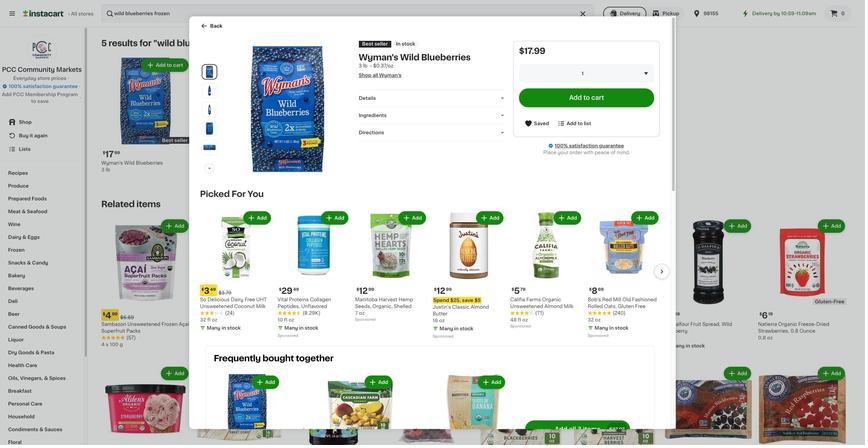 Task type: locate. For each thing, give the bounding box(es) containing it.
None search field
[[101, 4, 595, 23]]

sponserd image
[[355, 318, 376, 322], [511, 325, 531, 329], [278, 334, 298, 338], [588, 334, 609, 338], [433, 335, 453, 339]]

enlarge frozen produce wyman's wild blueberries angle_right (opens in a new tab) image
[[204, 104, 216, 116]]

frozen produce wyman's wild blueberries hero image
[[225, 46, 351, 172]]

None field
[[519, 64, 655, 83]]

service type group
[[603, 7, 685, 20]]

enlarge frozen produce wyman's wild blueberries hero (opens in a new tab) image
[[204, 66, 216, 78]]

pcc community markets logo image
[[27, 35, 57, 65]]

product group
[[101, 57, 190, 174], [195, 57, 284, 190], [289, 57, 378, 180], [383, 57, 471, 180], [477, 57, 565, 190], [200, 210, 272, 333], [278, 210, 350, 340], [355, 210, 428, 324], [433, 210, 505, 341], [511, 210, 583, 331], [588, 210, 660, 340], [101, 218, 190, 349], [195, 218, 284, 358], [289, 218, 378, 342], [383, 218, 471, 344], [477, 218, 565, 351], [571, 218, 659, 349], [665, 218, 753, 351], [759, 218, 847, 342], [101, 366, 190, 446], [195, 366, 284, 446], [289, 366, 378, 446], [383, 366, 471, 446], [571, 366, 659, 446], [665, 366, 753, 446], [759, 366, 847, 446], [214, 375, 281, 446], [327, 375, 394, 446], [440, 375, 507, 446]]

enlarge frozen produce wyman's wild blueberries angle_back (opens in a new tab) image
[[204, 123, 216, 135]]



Task type: describe. For each thing, give the bounding box(es) containing it.
instacart logo image
[[23, 9, 64, 18]]

enlarge frozen produce wyman's wild blueberries angle_left (opens in a new tab) image
[[204, 85, 216, 97]]

item carousel region
[[191, 207, 670, 343]]

enlarge frozen produce wyman's wild blueberries angle_top (opens in a new tab) image
[[204, 142, 216, 154]]



Task type: vqa. For each thing, say whether or not it's contained in the screenshot.
the service type group
yes



